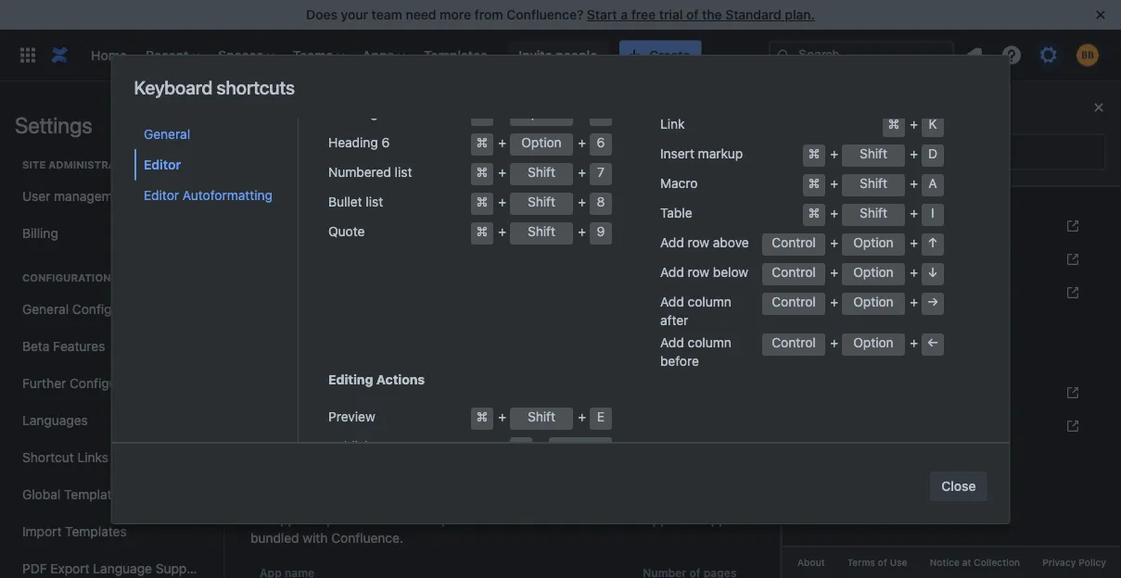 Task type: describe. For each thing, give the bounding box(es) containing it.
confluence image
[[48, 44, 71, 66]]

keyboard shortcuts inside button
[[854, 352, 971, 367]]

editing actions
[[328, 373, 425, 388]]

terms of use
[[848, 558, 908, 569]]

what's
[[854, 285, 896, 301]]

⌘ for heading 6
[[476, 135, 488, 150]]

want
[[484, 224, 513, 239]]

shift for 7
[[527, 165, 555, 180]]

add for add column before
[[660, 335, 684, 351]]

import templates
[[22, 525, 127, 540]]

banner containing home
[[0, 29, 1122, 82]]

global element
[[11, 29, 769, 81]]

apps inside the following macros are provided by user-installed apps and are not used on any pages (not including pages in archive spaces). this information is helpful if you're about to disable or remove an app and want to make sure its not used on any pages.
[[564, 187, 593, 202]]

⌘ for quote
[[476, 224, 488, 239]]

more
[[440, 7, 471, 22]]

1 horizontal spatial of
[[878, 558, 888, 569]]

⌘ for table
[[808, 206, 820, 221]]

templates for global templates and blueprints
[[64, 488, 126, 503]]

keyboard inside button
[[854, 352, 910, 367]]

need
[[406, 7, 437, 22]]

0 vertical spatial on
[[700, 187, 715, 202]]

numbered
[[328, 165, 391, 180]]

management
[[54, 189, 132, 204]]

this list shows how often each macro is used in your site. we've organised the list by the app that provides the macro, and included both user-installed apps and apps bundled with confluence.
[[251, 494, 758, 546]]

free
[[632, 7, 656, 22]]

screen icon image
[[824, 349, 846, 371]]

1 vertical spatial any
[[689, 224, 710, 239]]

4 timeline- from the top
[[411, 375, 464, 391]]

read help articles
[[854, 218, 960, 234]]

beta
[[22, 339, 50, 354]]

2 trello- from the top
[[297, 412, 333, 428]]

0 vertical spatial activity-
[[549, 320, 598, 335]]

general configuration
[[22, 302, 154, 317]]

0 horizontal spatial not
[[615, 224, 634, 239]]

privacy policy
[[1043, 558, 1107, 569]]

ask
[[854, 252, 876, 267]]

1 horizontal spatial any
[[719, 187, 740, 202]]

export
[[50, 562, 90, 577]]

by inside the following macros are provided by user-installed apps and are not used on any pages (not including pages in archive spaces). this information is helpful if you're about to disable or remove an app and want to make sure its not used on any pages.
[[460, 187, 475, 202]]

further configuration link
[[15, 366, 208, 403]]

feedback
[[884, 319, 939, 334]]

0 vertical spatial your
[[341, 7, 368, 22]]

after
[[660, 313, 688, 328]]

macro inside this list shows how often each macro is used in your site. we've organised the list by the app that provides the macro, and included both user-installed apps and apps bundled with confluence.
[[437, 494, 475, 509]]

1 vertical spatial activity-
[[562, 357, 611, 372]]

unused
[[251, 151, 314, 173]]

site
[[22, 159, 46, 171]]

name
[[285, 260, 315, 273]]

2 opsgenie- from the top
[[297, 338, 358, 354]]

by inside this list shows how often each macro is used in your site. we've organised the list by the app that provides the macro, and included both user-installed apps and apps bundled with confluence.
[[744, 494, 758, 509]]

autoformatting
[[182, 188, 272, 203]]

←
[[927, 335, 939, 351]]

1 timeline- from the top
[[411, 320, 464, 335]]

lightbulb icon image
[[824, 282, 846, 304]]

and right macro,
[[449, 513, 471, 528]]

shift for e
[[527, 410, 555, 425]]

7
[[597, 165, 604, 180]]

included
[[475, 513, 526, 528]]

0 vertical spatial configuration
[[22, 272, 111, 284]]

invite
[[519, 47, 553, 63]]

below
[[713, 265, 748, 280]]

column for before
[[688, 335, 731, 351]]

including
[[318, 206, 373, 221]]

link
[[660, 116, 685, 132]]

⌘ for heading 1
[[476, 105, 488, 121]]

add column before
[[660, 335, 731, 369]]

this inside the following macros are provided by user-installed apps and are not used on any pages (not including pages in archive spaces). this information is helpful if you're about to disable or remove an app and want to make sure its not used on any pages.
[[532, 206, 557, 221]]

app
[[260, 260, 282, 273]]

with
[[303, 531, 328, 546]]

5 shortcut icon image from the top
[[1062, 419, 1081, 434]]

notice
[[930, 558, 960, 569]]

trial
[[659, 7, 683, 22]]

e
[[597, 410, 605, 425]]

2 horizontal spatial used
[[668, 187, 697, 202]]

installed inside this list shows how often each macro is used in your site. we've organised the list by the app that provides the macro, and included both user-installed apps and apps bundled with confluence.
[[592, 513, 642, 528]]

shows
[[300, 494, 338, 509]]

templates inside global element
[[424, 47, 487, 63]]

Search help articles field
[[826, 135, 1098, 169]]

articles
[[917, 218, 960, 234]]

editing actions element
[[328, 405, 616, 546]]

apps button
[[357, 40, 413, 70]]

add for add row above
[[660, 235, 684, 251]]

user- inside the following macros are provided by user-installed apps and are not used on any pages (not including pages in archive spaces). this information is helpful if you're about to disable or remove an app and want to make sure its not used on any pages.
[[478, 187, 510, 202]]

option down invite
[[521, 105, 562, 121]]

0 vertical spatial of
[[687, 7, 699, 22]]

invite people
[[519, 47, 598, 63]]

shortcut links
[[22, 450, 109, 466]]

about
[[251, 224, 285, 239]]

heading for heading 1
[[328, 105, 378, 121]]

1 horizontal spatial apps
[[646, 513, 675, 528]]

standard
[[726, 7, 782, 22]]

1 1 from the left
[[381, 105, 387, 121]]

people
[[556, 47, 598, 63]]

keyboard shortcuts button
[[813, 345, 1092, 375]]

2 eu- from the top
[[464, 338, 485, 354]]

settings icon image
[[1038, 44, 1061, 66]]

collection
[[974, 558, 1021, 569]]

you're
[[701, 206, 738, 221]]

blueprints
[[155, 488, 216, 503]]

option for heading 6
[[521, 135, 562, 150]]

table
[[660, 206, 692, 221]]

make
[[532, 224, 564, 239]]

3 incident- from the top
[[358, 357, 411, 372]]

archive
[[430, 206, 474, 221]]

use
[[890, 558, 908, 569]]

4 opsgenie- from the top
[[297, 375, 358, 391]]

1 are from the left
[[382, 187, 401, 202]]

language
[[93, 562, 152, 577]]

⌘ for preview
[[476, 410, 488, 425]]

the following macros are provided by user-installed apps and are not used on any pages (not including pages in archive spaces). this information is helpful if you're about to disable or remove an app and want to make sure its not used on any pages.
[[251, 187, 754, 239]]

1 vertical spatial close image
[[1088, 96, 1111, 119]]

general configuration link
[[15, 291, 208, 328]]

this inside this list shows how often each macro is used in your site. we've organised the list by the app that provides the macro, and included both user-installed apps and apps bundled with confluence.
[[251, 494, 276, 509]]

about button
[[787, 556, 837, 572]]

provided
[[404, 187, 457, 202]]

opsgenie-incident-timeline-eu-jsm-issue-activity-macro opsgenie-incident-timeline-eu-macro opsgenie-incident-timeline-prod-jsm-issue-activity-macro opsgenie-incident-timeline-prod-macro trello-board trello-card
[[297, 320, 648, 428]]

terms of use link
[[837, 556, 919, 572]]

bullet list
[[328, 194, 383, 210]]

start
[[587, 7, 618, 22]]

heading for heading 6
[[328, 135, 378, 150]]

an
[[414, 224, 428, 239]]

list for bullet
[[365, 194, 383, 210]]

the right organised
[[700, 494, 719, 509]]

keyboard shortcuts inside 'dialog'
[[134, 76, 295, 98]]

terms
[[848, 558, 876, 569]]

site.
[[568, 494, 593, 509]]

its
[[597, 224, 611, 239]]

give feedback button
[[813, 312, 1092, 341]]

in inside the following macros are provided by user-installed apps and are not used on any pages (not including pages in archive spaces). this information is helpful if you're about to disable or remove an app and want to make sure its not used on any pages.
[[416, 206, 427, 221]]

close button
[[931, 472, 988, 502]]

4 incident- from the top
[[358, 375, 411, 391]]

site administration group
[[15, 139, 208, 258]]

pages.
[[713, 224, 754, 239]]

markup
[[698, 146, 743, 161]]

⌘ for insert markup
[[808, 146, 820, 161]]

before
[[660, 354, 699, 369]]

shortcuts inside button
[[914, 352, 971, 367]]

macros inside the following macros are provided by user-installed apps and are not used on any pages (not including pages in archive spaces). this information is helpful if you're about to disable or remove an app and want to make sure its not used on any pages.
[[334, 187, 378, 202]]

keyboard inside 'dialog'
[[134, 76, 213, 98]]

editor for editor
[[143, 157, 181, 172]]

and down organised
[[679, 513, 701, 528]]

global templates and blueprints
[[22, 488, 216, 503]]

comment icon image
[[824, 249, 846, 271]]

Search field
[[769, 40, 955, 70]]

pdf export language support link
[[15, 551, 208, 579]]

general for general configuration
[[22, 302, 69, 317]]

bullet
[[328, 194, 362, 210]]

heading 1
[[328, 105, 387, 121]]

and up information
[[596, 187, 619, 202]]

1 pages from the left
[[251, 206, 287, 221]]

quote
[[328, 224, 365, 239]]

app name
[[260, 260, 315, 273]]

(not
[[291, 206, 315, 221]]

tab list inside keyboard shortcuts 'dialog'
[[134, 119, 297, 546]]

links
[[78, 450, 109, 466]]

⌘ for bullet list
[[476, 194, 488, 210]]



Task type: vqa. For each thing, say whether or not it's contained in the screenshot.


Task type: locate. For each thing, give the bounding box(es) containing it.
1 vertical spatial issue-
[[525, 357, 562, 372]]

is left the helpful at the right
[[632, 206, 642, 221]]

ask the community
[[854, 252, 968, 267]]

1 vertical spatial trello-
[[297, 412, 333, 428]]

to right want at the left of page
[[516, 224, 528, 239]]

1 vertical spatial user-
[[561, 513, 592, 528]]

the
[[251, 187, 273, 202]]

2 vertical spatial configuration
[[70, 376, 151, 392]]

d
[[928, 146, 938, 161]]

templates for import templates
[[65, 525, 127, 540]]

documents icon image
[[824, 215, 846, 238]]

4 add from the top
[[660, 335, 684, 351]]

option for add row below
[[853, 265, 894, 280]]

heading up heading 6
[[328, 105, 378, 121]]

user- down site.
[[561, 513, 592, 528]]

column down add row below
[[688, 295, 731, 310]]

does
[[306, 7, 338, 22]]

3 opsgenie- from the top
[[297, 357, 358, 372]]

by right organised
[[744, 494, 758, 509]]

above
[[713, 235, 749, 251]]

provides
[[327, 513, 378, 528]]

shift right documents icon on the top right of the page
[[860, 206, 887, 221]]

2 heading from the top
[[328, 135, 378, 150]]

3 control from the top
[[772, 295, 816, 310]]

1 horizontal spatial pages
[[376, 206, 413, 221]]

shortcut icon image inside what's new link
[[1062, 286, 1081, 301]]

0 vertical spatial keyboard
[[134, 76, 213, 98]]

shortcuts down ←
[[914, 352, 971, 367]]

used up included
[[491, 494, 521, 509]]

1 vertical spatial installed
[[592, 513, 642, 528]]

4 shortcut icon image from the top
[[1062, 386, 1081, 401]]

close image
[[1090, 4, 1112, 26], [1088, 96, 1111, 119]]

shift left "e"
[[527, 410, 555, 425]]

1 eu- from the top
[[464, 320, 485, 335]]

6 up the numbered list
[[381, 135, 390, 150]]

templates link
[[418, 40, 493, 70]]

1 vertical spatial is
[[478, 494, 488, 509]]

publish
[[328, 439, 372, 455]]

not
[[645, 187, 664, 202], [615, 224, 634, 239]]

shortcut icon image inside ask the community link
[[1062, 252, 1081, 267]]

user management link
[[15, 178, 208, 215]]

1 vertical spatial on
[[670, 224, 685, 239]]

1 up the 7
[[598, 105, 604, 121]]

row for above
[[688, 235, 709, 251]]

2 vertical spatial used
[[491, 494, 521, 509]]

add inside add column after
[[660, 295, 684, 310]]

2 prod- from the top
[[464, 375, 498, 391]]

installed
[[510, 187, 560, 202], [592, 513, 642, 528]]

general up beta
[[22, 302, 69, 317]]

macro for macro
[[660, 176, 698, 191]]

1 vertical spatial app
[[273, 513, 296, 528]]

confluence?
[[507, 7, 584, 22]]

user- inside this list shows how often each macro is used in your site. we've organised the list by the app that provides the macro, and included both user-installed apps and apps bundled with confluence.
[[561, 513, 592, 528]]

macros up the including at the left
[[334, 187, 378, 202]]

shift for d
[[860, 146, 887, 161]]

shortcuts inside 'dialog'
[[217, 76, 295, 98]]

1 vertical spatial configuration
[[72, 302, 154, 317]]

in inside this list shows how often each macro is used in your site. we've organised the list by the app that provides the macro, and included both user-installed apps and apps bundled with confluence.
[[524, 494, 535, 509]]

k
[[929, 116, 937, 132]]

2 6 from the left
[[597, 135, 605, 150]]

add for add column after
[[660, 295, 684, 310]]

1 6 from the left
[[381, 135, 390, 150]]

1 horizontal spatial on
[[700, 187, 715, 202]]

1 horizontal spatial keyboard shortcuts
[[854, 352, 971, 367]]

this up bundled
[[251, 494, 276, 509]]

is inside this list shows how often each macro is used in your site. we've organised the list by the app that provides the macro, and included both user-installed apps and apps bundled with confluence.
[[478, 494, 488, 509]]

home
[[91, 47, 127, 63]]

board
[[333, 394, 368, 409]]

keyboard shortcuts down spaces
[[134, 76, 295, 98]]

1 vertical spatial keyboard
[[854, 352, 910, 367]]

shift left sure
[[527, 224, 555, 239]]

list up provided
[[394, 165, 412, 180]]

0 horizontal spatial of
[[687, 7, 699, 22]]

of left use
[[878, 558, 888, 569]]

used down the helpful at the right
[[638, 224, 667, 239]]

this up 'make'
[[532, 206, 557, 221]]

any up you're
[[719, 187, 740, 202]]

your inside this list shows how often each macro is used in your site. we've organised the list by the app that provides the macro, and included both user-installed apps and apps bundled with confluence.
[[538, 494, 565, 509]]

team
[[372, 7, 403, 22]]

0 vertical spatial this
[[532, 206, 557, 221]]

add down add row above
[[660, 265, 684, 280]]

0 horizontal spatial pages
[[251, 206, 287, 221]]

read help articles link
[[813, 212, 1092, 241]]

2 editor from the top
[[143, 188, 179, 203]]

0 vertical spatial macros
[[318, 151, 379, 173]]

0 horizontal spatial your
[[341, 7, 368, 22]]

privacy
[[1043, 558, 1077, 569]]

any down if
[[689, 224, 710, 239]]

to down (not
[[288, 224, 300, 239]]

keyboard
[[134, 76, 213, 98], [854, 352, 910, 367]]

1 horizontal spatial user-
[[561, 513, 592, 528]]

and left blueprints
[[129, 488, 152, 503]]

1 column from the top
[[688, 295, 731, 310]]

app inside this list shows how often each macro is used in your site. we've organised the list by the app that provides the macro, and included both user-installed apps and apps bundled with confluence.
[[273, 513, 296, 528]]

and inside configuration group
[[129, 488, 152, 503]]

control left feedback icon
[[772, 335, 816, 351]]

import templates link
[[15, 514, 208, 551]]

1 horizontal spatial is
[[632, 206, 642, 221]]

0 vertical spatial prod-
[[464, 357, 498, 372]]

column
[[688, 295, 731, 310], [688, 335, 731, 351]]

configuration up new
[[72, 302, 154, 317]]

row down add row above
[[688, 265, 709, 280]]

sure
[[567, 224, 593, 239]]

what's new
[[854, 285, 924, 301]]

1 horizontal spatial app
[[432, 224, 455, 239]]

0 vertical spatial used
[[668, 187, 697, 202]]

shift up 'make'
[[527, 194, 555, 210]]

control left comment icon
[[772, 265, 816, 280]]

1 editor from the top
[[143, 157, 181, 172]]

used
[[668, 187, 697, 202], [638, 224, 667, 239], [491, 494, 521, 509]]

shift for 9
[[527, 224, 555, 239]]

plan.
[[785, 7, 815, 22]]

1 vertical spatial by
[[744, 494, 758, 509]]

column inside add column before
[[688, 335, 731, 351]]

list left shows
[[279, 494, 297, 509]]

option down give
[[853, 335, 894, 351]]

1 add from the top
[[660, 235, 684, 251]]

option up what's
[[853, 265, 894, 280]]

+
[[578, 105, 586, 121], [910, 116, 918, 132], [498, 135, 506, 150], [578, 135, 586, 150], [830, 146, 838, 161], [910, 146, 918, 161], [498, 165, 506, 180], [578, 165, 586, 180], [830, 176, 838, 191], [910, 176, 918, 191], [498, 194, 506, 210], [578, 194, 586, 210], [830, 206, 838, 221], [910, 206, 918, 221], [498, 224, 506, 239], [578, 224, 586, 239], [830, 235, 838, 251], [910, 235, 918, 251], [830, 265, 838, 280], [910, 265, 918, 280], [830, 295, 838, 310], [910, 295, 918, 310], [830, 335, 838, 351], [910, 335, 918, 351], [498, 410, 506, 425], [578, 410, 586, 425], [537, 439, 545, 455]]

0 horizontal spatial in
[[416, 206, 427, 221]]

editor autoformatting
[[143, 188, 272, 203]]

2 1 from the left
[[598, 105, 604, 121]]

tab list containing general
[[134, 119, 297, 546]]

macro for macro usage
[[251, 103, 310, 129]]

shortcut icon image
[[1062, 219, 1081, 234], [1062, 252, 1081, 267], [1062, 286, 1081, 301], [1062, 386, 1081, 401], [1062, 419, 1081, 434]]

1 vertical spatial in
[[524, 494, 535, 509]]

on up you're
[[700, 187, 715, 202]]

shift for a
[[860, 176, 887, 191]]

0 vertical spatial close image
[[1090, 4, 1112, 26]]

installed inside the following macros are provided by user-installed apps and are not used on any pages (not including pages in archive spaces). this information is helpful if you're about to disable or remove an app and want to make sure its not used on any pages.
[[510, 187, 560, 202]]

keyboard shortcuts down + ←
[[854, 352, 971, 367]]

control for add row above
[[772, 235, 816, 251]]

2 column from the top
[[688, 335, 731, 351]]

shift up read
[[860, 176, 887, 191]]

0 vertical spatial eu-
[[464, 320, 485, 335]]

2 are from the left
[[622, 187, 641, 202]]

trello- down "board"
[[297, 412, 333, 428]]

shift left d
[[860, 146, 887, 161]]

1 horizontal spatial keyboard
[[854, 352, 910, 367]]

shortcut icon image for what's new
[[1062, 286, 1081, 301]]

row
[[251, 558, 762, 579]]

list for numbered
[[394, 165, 412, 180]]

0 vertical spatial trello-
[[297, 394, 333, 409]]

give feedback
[[854, 319, 939, 334]]

⌘ for macro
[[808, 176, 820, 191]]

configuration up languages link
[[70, 376, 151, 392]]

0 vertical spatial is
[[632, 206, 642, 221]]

are right 8 on the right top of the page
[[622, 187, 641, 202]]

1 horizontal spatial by
[[744, 494, 758, 509]]

0 horizontal spatial shortcuts
[[217, 76, 295, 98]]

helpful
[[645, 206, 686, 221]]

1
[[381, 105, 387, 121], [598, 105, 604, 121]]

unused macros
[[251, 151, 379, 173]]

shift up the spaces).
[[527, 165, 555, 180]]

1 horizontal spatial macro
[[660, 176, 698, 191]]

1 heading from the top
[[328, 105, 378, 121]]

shortcut links link
[[15, 440, 208, 477]]

control for add row below
[[772, 265, 816, 280]]

any
[[719, 187, 740, 202], [689, 224, 710, 239]]

1 trello- from the top
[[297, 394, 333, 409]]

column for after
[[688, 295, 731, 310]]

not up the helpful at the right
[[645, 187, 664, 202]]

column down add column after
[[688, 335, 731, 351]]

spaces
[[218, 47, 263, 63]]

0 horizontal spatial used
[[491, 494, 521, 509]]

+ →
[[910, 295, 939, 310]]

disable
[[304, 224, 347, 239]]

billing
[[22, 226, 58, 241]]

1 shortcut icon image from the top
[[1062, 219, 1081, 234]]

what's new link
[[813, 278, 1092, 308]]

0 vertical spatial app
[[432, 224, 455, 239]]

is inside the following macros are provided by user-installed apps and are not used on any pages (not including pages in archive spaces). this information is helpful if you're about to disable or remove an app and want to make sure its not used on any pages.
[[632, 206, 642, 221]]

editor up editor autoformatting
[[143, 157, 181, 172]]

add inside add column before
[[660, 335, 684, 351]]

your left team
[[341, 7, 368, 22]]

apps
[[564, 187, 593, 202], [646, 513, 675, 528], [705, 513, 734, 528]]

1 horizontal spatial to
[[516, 224, 528, 239]]

on down table
[[670, 224, 685, 239]]

shift for 8
[[527, 194, 555, 210]]

list right bullet
[[365, 194, 383, 210]]

1 horizontal spatial not
[[645, 187, 664, 202]]

numbered list
[[328, 165, 412, 180]]

0 vertical spatial row
[[688, 235, 709, 251]]

shift inside 'editing actions' element
[[527, 410, 555, 425]]

⌘ inside 'editing actions' element
[[476, 410, 488, 425]]

0 vertical spatial issue-
[[512, 320, 549, 335]]

keyboard shortcuts dialog
[[112, 37, 1010, 547]]

2 incident- from the top
[[358, 338, 411, 354]]

used inside this list shows how often each macro is used in your site. we've organised the list by the app that provides the macro, and included both user-installed apps and apps bundled with confluence.
[[491, 494, 521, 509]]

1 vertical spatial this
[[251, 494, 276, 509]]

option for add row above
[[853, 235, 894, 251]]

row down if
[[688, 235, 709, 251]]

usage
[[314, 103, 372, 129]]

2 timeline- from the top
[[411, 338, 464, 354]]

column inside add column after
[[688, 295, 731, 310]]

1 vertical spatial jsm-
[[498, 357, 525, 372]]

by
[[460, 187, 475, 202], [744, 494, 758, 509]]

or
[[350, 224, 363, 239]]

4 control from the top
[[772, 335, 816, 351]]

add row above
[[660, 235, 749, 251]]

1 horizontal spatial your
[[538, 494, 565, 509]]

2 horizontal spatial apps
[[705, 513, 734, 528]]

the down the often
[[382, 513, 401, 528]]

and down the 'archive'
[[458, 224, 480, 239]]

option up the spaces).
[[521, 135, 562, 150]]

support
[[156, 562, 204, 577]]

1 vertical spatial macros
[[334, 187, 378, 202]]

configuration for general
[[72, 302, 154, 317]]

0 horizontal spatial keyboard
[[134, 76, 213, 98]]

0 vertical spatial keyboard shortcuts
[[134, 76, 295, 98]]

1 horizontal spatial used
[[638, 224, 667, 239]]

shortcut icon image inside read help articles 'link'
[[1062, 219, 1081, 234]]

add up before
[[660, 335, 684, 351]]

0 vertical spatial general
[[143, 126, 190, 141]]

pages up about
[[251, 206, 287, 221]]

about
[[798, 558, 825, 569]]

1 horizontal spatial general
[[143, 126, 190, 141]]

home link
[[85, 40, 133, 70]]

configuration for further
[[70, 376, 151, 392]]

further configuration
[[22, 376, 151, 392]]

actions
[[376, 373, 425, 388]]

0 horizontal spatial general
[[22, 302, 69, 317]]

2 vertical spatial templates
[[65, 525, 127, 540]]

0 vertical spatial by
[[460, 187, 475, 202]]

1 vertical spatial used
[[638, 224, 667, 239]]

languages link
[[15, 403, 208, 440]]

2 pages from the left
[[376, 206, 413, 221]]

list right organised
[[723, 494, 740, 509]]

0 horizontal spatial keyboard shortcuts
[[134, 76, 295, 98]]

app down the 'archive'
[[432, 224, 455, 239]]

2 to from the left
[[516, 224, 528, 239]]

row for below
[[688, 265, 709, 280]]

shift for i
[[860, 206, 887, 221]]

macro inside keyboard shortcuts 'dialog'
[[660, 176, 698, 191]]

general inside configuration group
[[22, 302, 69, 317]]

a
[[929, 176, 937, 191]]

editor for editor autoformatting
[[143, 188, 179, 203]]

1 vertical spatial general
[[22, 302, 69, 317]]

1 vertical spatial not
[[615, 224, 634, 239]]

0 vertical spatial installed
[[510, 187, 560, 202]]

control for add column after
[[772, 295, 816, 310]]

option for add column before
[[853, 335, 894, 351]]

1 horizontal spatial in
[[524, 494, 535, 509]]

general inside tab list
[[143, 126, 190, 141]]

1 prod- from the top
[[464, 357, 498, 372]]

app up bundled
[[273, 513, 296, 528]]

list for this
[[279, 494, 297, 509]]

grid containing opsgenie-incident-timeline-eu-jsm-issue-activity-macro
[[251, 251, 762, 437]]

macros down heading 6
[[318, 151, 379, 173]]

control left documents icon on the top right of the page
[[772, 235, 816, 251]]

0 vertical spatial heading
[[328, 105, 378, 121]]

2 shortcut icon image from the top
[[1062, 252, 1081, 267]]

used up table
[[668, 187, 697, 202]]

add up after
[[660, 295, 684, 310]]

0 vertical spatial user-
[[478, 187, 510, 202]]

2 row from the top
[[688, 265, 709, 280]]

0 horizontal spatial to
[[288, 224, 300, 239]]

control for add column before
[[772, 335, 816, 351]]

1 row from the top
[[688, 235, 709, 251]]

configuration up general configuration
[[22, 272, 111, 284]]

the right trial at the right of page
[[702, 7, 722, 22]]

macro,
[[405, 513, 446, 528]]

1 vertical spatial keyboard shortcuts
[[854, 352, 971, 367]]

site administration
[[22, 159, 141, 171]]

1 control from the top
[[772, 235, 816, 251]]

in up an
[[416, 206, 427, 221]]

general up editor autoformatting
[[143, 126, 190, 141]]

3 timeline- from the top
[[411, 357, 464, 372]]

notice at collection link
[[919, 556, 1032, 572]]

shortcuts down spaces popup button
[[217, 76, 295, 98]]

heading down usage
[[328, 135, 378, 150]]

grid
[[251, 251, 762, 437]]

1 vertical spatial templates
[[64, 488, 126, 503]]

community
[[902, 252, 968, 267]]

1 vertical spatial prod-
[[464, 375, 498, 391]]

general for general
[[143, 126, 190, 141]]

0 vertical spatial not
[[645, 187, 664, 202]]

policy
[[1079, 558, 1107, 569]]

confluence image
[[48, 44, 71, 66]]

general
[[143, 126, 190, 141], [22, 302, 69, 317]]

templates up the pdf export language support link
[[65, 525, 127, 540]]

1 vertical spatial editor
[[143, 188, 179, 203]]

trello- up card
[[297, 394, 333, 409]]

1 vertical spatial shortcuts
[[914, 352, 971, 367]]

at
[[963, 558, 972, 569]]

insert markup
[[660, 146, 743, 161]]

remove
[[366, 224, 410, 239]]

macro
[[598, 320, 635, 335], [485, 338, 522, 354], [611, 357, 648, 372], [498, 375, 535, 391], [437, 494, 475, 509]]

0 vertical spatial macro
[[251, 103, 310, 129]]

↑
[[928, 235, 938, 251]]

1 up heading 6
[[381, 105, 387, 121]]

keyboard shortcuts
[[134, 76, 295, 98], [854, 352, 971, 367]]

0 vertical spatial in
[[416, 206, 427, 221]]

1 vertical spatial row
[[688, 265, 709, 280]]

0 vertical spatial column
[[688, 295, 731, 310]]

your up both
[[538, 494, 565, 509]]

prod-
[[464, 357, 498, 372], [464, 375, 498, 391]]

search image
[[777, 48, 791, 63]]

1 vertical spatial of
[[878, 558, 888, 569]]

shortcuts
[[217, 76, 295, 98], [914, 352, 971, 367]]

beta features new
[[22, 339, 137, 354]]

by up the 'archive'
[[460, 187, 475, 202]]

control left lightbulb icon
[[772, 295, 816, 310]]

templates down links
[[64, 488, 126, 503]]

1 to from the left
[[288, 224, 300, 239]]

editor up the billing link
[[143, 188, 179, 203]]

option down read
[[853, 235, 894, 251]]

the inside ask the community link
[[879, 252, 899, 267]]

2 control from the top
[[772, 265, 816, 280]]

option for add column after
[[853, 295, 894, 310]]

⌘ for numbered list
[[476, 165, 488, 180]]

pdf
[[22, 562, 47, 577]]

shortcut icon image for read help articles
[[1062, 219, 1081, 234]]

1 opsgenie- from the top
[[297, 320, 358, 335]]

the up bundled
[[251, 513, 270, 528]]

installed down we've at the right of page
[[592, 513, 642, 528]]

installed up the spaces).
[[510, 187, 560, 202]]

feedback icon image
[[824, 315, 846, 338]]

6
[[381, 135, 390, 150], [597, 135, 605, 150]]

1 vertical spatial column
[[688, 335, 731, 351]]

notice at collection
[[930, 558, 1021, 569]]

2 add from the top
[[660, 265, 684, 280]]

both
[[530, 513, 557, 528]]

add for add row below
[[660, 265, 684, 280]]

0 horizontal spatial this
[[251, 494, 276, 509]]

in up both
[[524, 494, 535, 509]]

1 incident- from the top
[[358, 320, 411, 335]]

are down the numbered list
[[382, 187, 401, 202]]

0 vertical spatial any
[[719, 187, 740, 202]]

pdf export language support
[[22, 562, 204, 577]]

new
[[112, 341, 137, 354]]

0 vertical spatial templates
[[424, 47, 487, 63]]

3 add from the top
[[660, 295, 684, 310]]

6 up the 7
[[597, 135, 605, 150]]

that
[[300, 513, 323, 528]]

banner
[[0, 29, 1122, 82]]

user-
[[478, 187, 510, 202], [561, 513, 592, 528]]

configuration group
[[15, 252, 216, 579]]

0 horizontal spatial are
[[382, 187, 401, 202]]

templates down more
[[424, 47, 487, 63]]

1 vertical spatial your
[[538, 494, 565, 509]]

add down table
[[660, 235, 684, 251]]

app
[[432, 224, 455, 239], [273, 513, 296, 528]]

0 vertical spatial jsm-
[[485, 320, 512, 335]]

of right trial at the right of page
[[687, 7, 699, 22]]

user- up the spaces).
[[478, 187, 510, 202]]

macro down insert
[[660, 176, 698, 191]]

organised
[[637, 494, 696, 509]]

0 horizontal spatial any
[[689, 224, 710, 239]]

0 horizontal spatial installed
[[510, 187, 560, 202]]

row
[[688, 235, 709, 251], [688, 265, 709, 280]]

shortcut icon image for ask the community
[[1062, 252, 1081, 267]]

3 shortcut icon image from the top
[[1062, 286, 1081, 301]]

macro up unused
[[251, 103, 310, 129]]

if
[[690, 206, 697, 221]]

0 horizontal spatial on
[[670, 224, 685, 239]]

0 horizontal spatial app
[[273, 513, 296, 528]]

+ ←
[[910, 335, 939, 351]]

is up included
[[478, 494, 488, 509]]

⌘ for link
[[888, 116, 900, 132]]

1 horizontal spatial 6
[[597, 135, 605, 150]]

pages up 'remove' on the left of the page
[[376, 206, 413, 221]]

tab list
[[134, 119, 297, 546]]

option up give
[[853, 295, 894, 310]]

the right ask
[[879, 252, 899, 267]]

app inside the following macros are provided by user-installed apps and are not used on any pages (not including pages in archive spaces). this information is helpful if you're about to disable or remove an app and want to make sure its not used on any pages.
[[432, 224, 455, 239]]

0 horizontal spatial 6
[[381, 135, 390, 150]]

further
[[22, 376, 66, 392]]

not right its
[[615, 224, 634, 239]]

1 horizontal spatial shortcuts
[[914, 352, 971, 367]]



